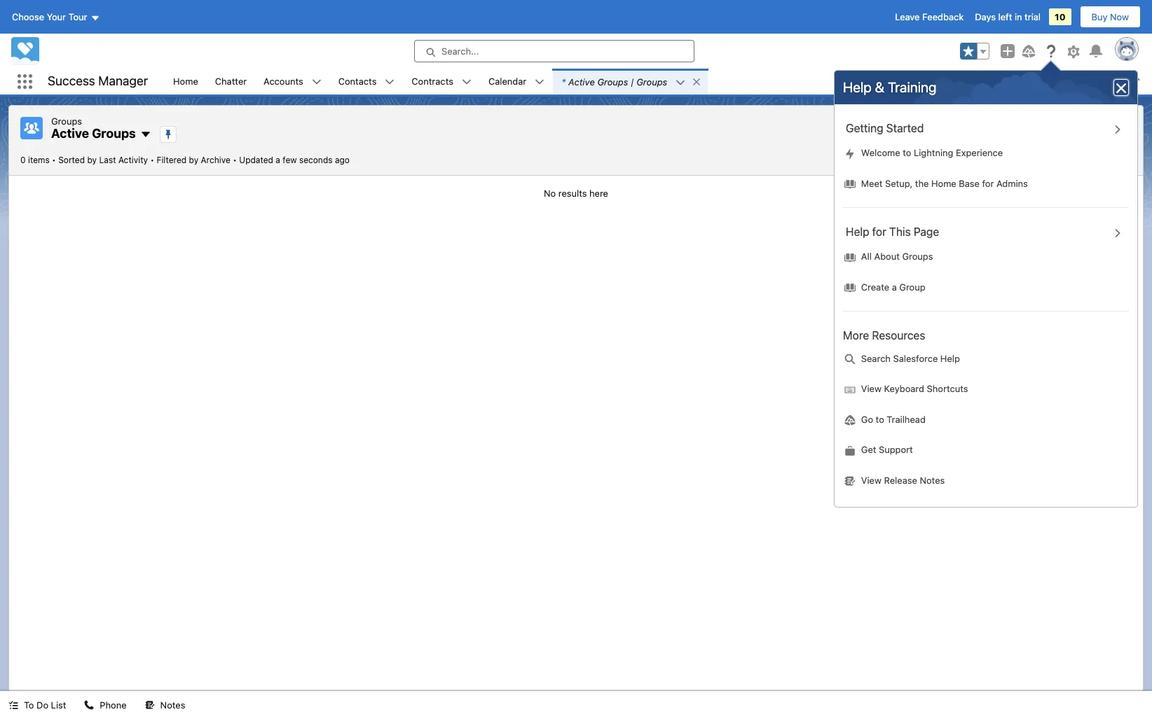 Task type: vqa. For each thing, say whether or not it's contained in the screenshot.
Archive
yes



Task type: locate. For each thing, give the bounding box(es) containing it.
a
[[276, 155, 280, 165], [892, 281, 897, 293]]

1 horizontal spatial •
[[150, 155, 154, 165]]

items
[[28, 155, 50, 165]]

0 vertical spatial active
[[568, 76, 595, 87]]

support
[[879, 444, 913, 456]]

0 vertical spatial home
[[173, 76, 198, 87]]

1 horizontal spatial notes
[[920, 475, 945, 486]]

no
[[544, 187, 556, 199]]

search salesforce help
[[861, 353, 960, 364]]

by
[[87, 155, 97, 165], [189, 155, 198, 165]]

no results here
[[544, 187, 608, 199]]

view keyboard shortcuts
[[861, 383, 968, 395]]

* active groups | groups
[[562, 76, 667, 87]]

active right *
[[568, 76, 595, 87]]

text default image inside welcome to lightning experience link
[[845, 148, 856, 160]]

new
[[1100, 123, 1119, 134]]

by left archive
[[189, 155, 198, 165]]

text default image inside contacts list item
[[385, 77, 395, 87]]

1 view from the top
[[861, 383, 882, 395]]

choose your tour button
[[11, 6, 101, 28]]

1 vertical spatial active
[[51, 126, 89, 141]]

setup,
[[885, 178, 913, 189]]

•
[[52, 155, 56, 165], [150, 155, 154, 165], [233, 155, 237, 165]]

0 horizontal spatial for
[[872, 226, 886, 238]]

for left the this
[[872, 226, 886, 238]]

0 horizontal spatial by
[[87, 155, 97, 165]]

2 vertical spatial help
[[940, 353, 960, 364]]

for right "base"
[[982, 178, 994, 189]]

0 horizontal spatial to
[[876, 414, 884, 425]]

go to trailhead
[[861, 414, 926, 425]]

phone
[[100, 700, 127, 711]]

all
[[861, 251, 872, 262]]

view for view keyboard shortcuts
[[861, 383, 882, 395]]

search
[[861, 353, 891, 364]]

help & training
[[843, 79, 937, 95]]

text default image inside view keyboard shortcuts link
[[845, 384, 856, 396]]

0 horizontal spatial notes
[[160, 700, 185, 711]]

keyboard
[[884, 383, 924, 395]]

groups down page
[[902, 251, 933, 262]]

1 vertical spatial home
[[931, 178, 957, 189]]

• right items
[[52, 155, 56, 165]]

text default image inside contracts list item
[[462, 77, 472, 87]]

notes button
[[136, 692, 194, 720]]

text default image inside phone "button"
[[84, 701, 94, 711]]

welcome to lightning experience link
[[835, 138, 1138, 169]]

active up 'sorted'
[[51, 126, 89, 141]]

to for trailhead
[[876, 414, 884, 425]]

0 horizontal spatial home
[[173, 76, 198, 87]]

view release notes link
[[835, 466, 1138, 496]]

phone button
[[76, 692, 135, 720]]

list item containing *
[[553, 69, 708, 95]]

0 horizontal spatial active
[[51, 126, 89, 141]]

training
[[888, 79, 937, 95]]

groups
[[597, 76, 628, 87], [637, 76, 667, 87], [51, 116, 82, 127], [92, 126, 136, 141], [902, 251, 933, 262]]

view keyboard shortcuts link
[[835, 374, 1138, 405]]

to for lightning
[[903, 147, 911, 158]]

text default image inside to do list "button"
[[8, 701, 18, 711]]

2 view from the top
[[861, 475, 882, 486]]

ago
[[335, 155, 350, 165]]

a left group
[[892, 281, 897, 293]]

1 horizontal spatial active
[[568, 76, 595, 87]]

text default image inside search salesforce help link
[[845, 354, 856, 365]]

activity
[[118, 155, 148, 165]]

home left chatter
[[173, 76, 198, 87]]

days
[[975, 11, 996, 22]]

buy now button
[[1080, 6, 1141, 28]]

help inside button
[[846, 226, 869, 238]]

feedback
[[922, 11, 964, 22]]

• right archive
[[233, 155, 237, 165]]

view left release
[[861, 475, 882, 486]]

welcome to lightning experience
[[861, 147, 1003, 158]]

for
[[982, 178, 994, 189], [872, 226, 886, 238]]

help left & on the top of page
[[843, 79, 872, 95]]

to right go
[[876, 414, 884, 425]]

leave feedback link
[[895, 11, 964, 22]]

success manager
[[48, 74, 148, 88]]

contacts list item
[[330, 69, 403, 95]]

home link
[[165, 69, 207, 95]]

help & training dialog
[[835, 71, 1138, 507]]

text default image
[[692, 77, 702, 87], [312, 77, 322, 87], [385, 77, 395, 87], [676, 78, 686, 87], [845, 179, 856, 190], [845, 283, 856, 294], [845, 354, 856, 365], [84, 701, 94, 711]]

getting started
[[846, 122, 924, 135]]

by left last
[[87, 155, 97, 165]]

1 vertical spatial view
[[861, 475, 882, 486]]

view release notes
[[861, 475, 945, 486]]

help
[[843, 79, 872, 95], [846, 226, 869, 238], [940, 353, 960, 364]]

for inside button
[[872, 226, 886, 238]]

view inside 'link'
[[861, 475, 882, 486]]

notes right the phone
[[160, 700, 185, 711]]

0 vertical spatial help
[[843, 79, 872, 95]]

1 vertical spatial for
[[872, 226, 886, 238]]

0 vertical spatial a
[[276, 155, 280, 165]]

few
[[283, 155, 297, 165]]

release
[[884, 475, 917, 486]]

a left few
[[276, 155, 280, 165]]

group
[[960, 43, 990, 60]]

active groups status
[[20, 155, 239, 165]]

Search Active Groups list view. search field
[[905, 144, 1073, 166]]

text default image inside the get support link
[[845, 445, 856, 457]]

1 horizontal spatial by
[[189, 155, 198, 165]]

&
[[875, 79, 885, 95]]

home right the
[[931, 178, 957, 189]]

get
[[861, 444, 876, 456]]

1 vertical spatial a
[[892, 281, 897, 293]]

notes right release
[[920, 475, 945, 486]]

days left in trial
[[975, 11, 1041, 22]]

buy now
[[1092, 11, 1129, 22]]

2 horizontal spatial •
[[233, 155, 237, 165]]

text default image inside calendar list item
[[535, 77, 545, 87]]

all about groups link
[[835, 242, 1138, 272]]

getting
[[846, 122, 883, 135]]

home
[[173, 76, 198, 87], [931, 178, 957, 189]]

text default image inside active groups|groups|list view element
[[140, 129, 151, 140]]

do
[[36, 700, 48, 711]]

filtered
[[157, 155, 187, 165]]

to down "started"
[[903, 147, 911, 158]]

resources
[[872, 329, 925, 342]]

create a group
[[861, 281, 926, 293]]

1 horizontal spatial to
[[903, 147, 911, 158]]

list containing welcome to lightning experience
[[835, 138, 1138, 199]]

1 horizontal spatial home
[[931, 178, 957, 189]]

text default image
[[462, 77, 472, 87], [535, 77, 545, 87], [1113, 125, 1123, 134], [140, 129, 151, 140], [845, 148, 856, 160], [1113, 228, 1123, 238], [845, 252, 856, 263], [845, 384, 856, 396], [845, 415, 856, 426], [845, 445, 856, 457], [845, 476, 856, 487], [8, 701, 18, 711], [145, 701, 155, 711]]

search...
[[442, 46, 479, 57]]

help up shortcuts on the bottom right
[[940, 353, 960, 364]]

• right activity
[[150, 155, 154, 165]]

welcome
[[861, 147, 900, 158]]

choose your tour
[[12, 11, 87, 22]]

1 vertical spatial help
[[846, 226, 869, 238]]

archive
[[201, 155, 231, 165]]

groups up 'sorted'
[[51, 116, 82, 127]]

help inside list
[[940, 353, 960, 364]]

the
[[915, 178, 929, 189]]

0 vertical spatial for
[[982, 178, 994, 189]]

results
[[558, 187, 587, 199]]

1 vertical spatial to
[[876, 414, 884, 425]]

accounts
[[264, 76, 303, 87]]

groups right |
[[637, 76, 667, 87]]

to
[[903, 147, 911, 158], [876, 414, 884, 425]]

now
[[1110, 11, 1129, 22]]

view
[[861, 383, 882, 395], [861, 475, 882, 486]]

get support link
[[835, 435, 1138, 466]]

1 vertical spatial notes
[[160, 700, 185, 711]]

page
[[914, 226, 939, 238]]

notes inside 'link'
[[920, 475, 945, 486]]

3 • from the left
[[233, 155, 237, 165]]

list item
[[553, 69, 708, 95]]

text default image inside accounts list item
[[312, 77, 322, 87]]

calendar list item
[[480, 69, 553, 95]]

0 horizontal spatial •
[[52, 155, 56, 165]]

view up go
[[861, 383, 882, 395]]

help for this page button
[[835, 225, 1138, 239]]

None search field
[[905, 144, 1073, 166]]

0 vertical spatial to
[[903, 147, 911, 158]]

groups up last
[[92, 126, 136, 141]]

0 vertical spatial notes
[[920, 475, 945, 486]]

calendar link
[[480, 69, 535, 95]]

1 horizontal spatial a
[[892, 281, 897, 293]]

0 vertical spatial view
[[861, 383, 882, 395]]

list
[[165, 69, 1152, 95], [835, 138, 1138, 199], [835, 242, 1138, 303], [835, 344, 1138, 496]]

trailhead
[[887, 414, 926, 425]]

help up all
[[846, 226, 869, 238]]



Task type: describe. For each thing, give the bounding box(es) containing it.
|
[[631, 76, 634, 87]]

contracts list item
[[403, 69, 480, 95]]

meet
[[861, 178, 883, 189]]

go
[[861, 414, 873, 425]]

contacts
[[338, 76, 377, 87]]

1 • from the left
[[52, 155, 56, 165]]

meet setup, the home base for admins link
[[835, 169, 1138, 199]]

0 items • sorted by last activity • filtered by archive • updated a few seconds ago
[[20, 155, 350, 165]]

view for view release notes
[[861, 475, 882, 486]]

sorted
[[58, 155, 85, 165]]

1 by from the left
[[87, 155, 97, 165]]

getting started button
[[835, 121, 1138, 135]]

list containing all about groups
[[835, 242, 1138, 303]]

get support
[[861, 444, 913, 456]]

started
[[886, 122, 924, 135]]

*
[[562, 76, 566, 87]]

text default image inside help for this page button
[[1113, 228, 1123, 238]]

experience
[[956, 147, 1003, 158]]

lightning
[[914, 147, 954, 158]]

search salesforce help link
[[835, 344, 1138, 374]]

left
[[998, 11, 1012, 22]]

groups left |
[[597, 76, 628, 87]]

search... button
[[414, 40, 695, 62]]

active groups|groups|list view element
[[8, 105, 1144, 692]]

your
[[47, 11, 66, 22]]

active groups
[[51, 126, 136, 141]]

last
[[99, 155, 116, 165]]

contracts link
[[403, 69, 462, 95]]

text default image inside all about groups link
[[845, 252, 856, 263]]

leave feedback
[[895, 11, 964, 22]]

help for this page
[[846, 226, 939, 238]]

leave
[[895, 11, 920, 22]]

manager
[[98, 74, 148, 88]]

meet setup, the home base for admins
[[861, 178, 1028, 189]]

trial
[[1025, 11, 1041, 22]]

in
[[1015, 11, 1022, 22]]

home inside help & training dialog
[[931, 178, 957, 189]]

10
[[1055, 11, 1066, 22]]

text default image inside "notes" button
[[145, 701, 155, 711]]

create
[[861, 281, 889, 293]]

list containing search salesforce help
[[835, 344, 1138, 496]]

shortcuts
[[927, 383, 968, 395]]

text default image inside view release notes 'link'
[[845, 476, 856, 487]]

success
[[48, 74, 95, 88]]

create a group link
[[835, 272, 1138, 303]]

2 • from the left
[[150, 155, 154, 165]]

groups inside all about groups link
[[902, 251, 933, 262]]

buy
[[1092, 11, 1108, 22]]

0 horizontal spatial a
[[276, 155, 280, 165]]

contacts link
[[330, 69, 385, 95]]

group
[[899, 281, 926, 293]]

2 by from the left
[[189, 155, 198, 165]]

text default image inside getting started button
[[1113, 125, 1123, 134]]

all about groups
[[861, 251, 933, 262]]

accounts list item
[[255, 69, 330, 95]]

text default image inside meet setup, the home base for admins link
[[845, 179, 856, 190]]

more
[[843, 329, 869, 342]]

notes inside button
[[160, 700, 185, 711]]

help for help & training
[[843, 79, 872, 95]]

help for help for this page
[[846, 226, 869, 238]]

1 horizontal spatial for
[[982, 178, 994, 189]]

about
[[874, 251, 900, 262]]

updated
[[239, 155, 273, 165]]

active inside active groups|groups|list view element
[[51, 126, 89, 141]]

new button
[[1089, 118, 1130, 139]]

text default image inside create a group link
[[845, 283, 856, 294]]

chatter link
[[207, 69, 255, 95]]

base
[[959, 178, 980, 189]]

to do list
[[24, 700, 66, 711]]

contracts
[[412, 76, 453, 87]]

text default image inside go to trailhead link
[[845, 415, 856, 426]]

0
[[20, 155, 26, 165]]

this
[[889, 226, 911, 238]]

chatter
[[215, 76, 247, 87]]

salesforce
[[893, 353, 938, 364]]

accounts link
[[255, 69, 312, 95]]

a inside list
[[892, 281, 897, 293]]

admins
[[997, 178, 1028, 189]]

more resources
[[843, 329, 925, 342]]

list containing home
[[165, 69, 1152, 95]]

list
[[51, 700, 66, 711]]

choose
[[12, 11, 44, 22]]

to
[[24, 700, 34, 711]]

to do list button
[[0, 692, 75, 720]]

go to trailhead link
[[835, 405, 1138, 435]]

active inside list item
[[568, 76, 595, 87]]

tour
[[68, 11, 87, 22]]

calendar
[[488, 76, 527, 87]]



